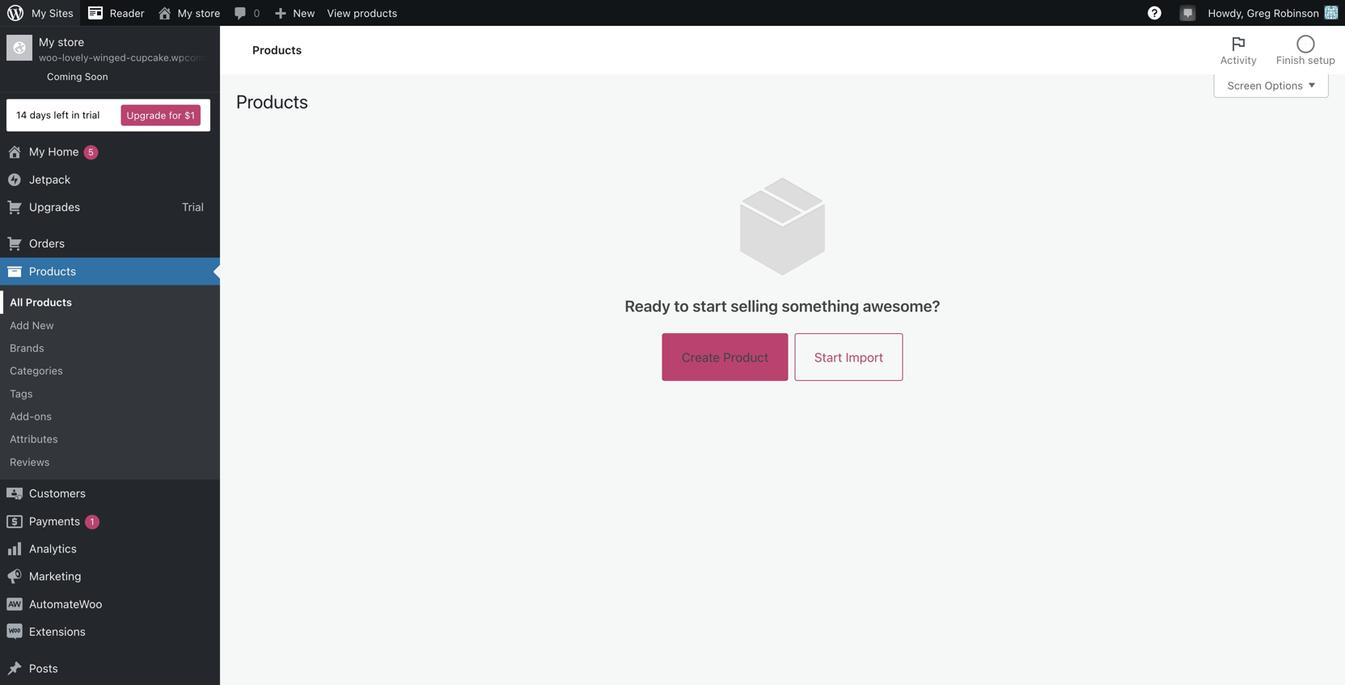 Task type: locate. For each thing, give the bounding box(es) containing it.
tags link
[[0, 382, 220, 405]]

new inside 'main menu' navigation
[[32, 319, 54, 331]]

0 horizontal spatial store
[[58, 35, 84, 49]]

jetpack
[[29, 173, 71, 186]]

new down all products
[[32, 319, 54, 331]]

1 horizontal spatial store
[[195, 7, 220, 19]]

new link
[[267, 0, 322, 26]]

options
[[1265, 79, 1303, 91]]

activity button
[[1211, 26, 1267, 74]]

start
[[693, 296, 727, 315]]

cupcake.wpcomstaging.com
[[131, 52, 260, 63]]

in
[[72, 109, 80, 121]]

view products link
[[322, 0, 404, 26]]

automatewoo link
[[0, 591, 220, 618]]

setup
[[1308, 54, 1336, 66]]

my left home
[[29, 145, 45, 158]]

something
[[782, 296, 859, 315]]

store left 0 link
[[195, 7, 220, 19]]

new
[[293, 7, 315, 19], [32, 319, 54, 331]]

ready
[[625, 296, 671, 315]]

brands
[[10, 342, 44, 354]]

store up lovely-
[[58, 35, 84, 49]]

orders
[[29, 237, 65, 250]]

my store
[[178, 7, 220, 19]]

finish setup button
[[1267, 26, 1346, 74]]

products link
[[0, 258, 220, 285]]

my sites
[[32, 7, 73, 19]]

customers
[[29, 487, 86, 500]]

posts
[[29, 662, 58, 675]]

add new
[[10, 319, 54, 331]]

categories link
[[0, 359, 220, 382]]

analytics link
[[0, 535, 220, 563]]

0 vertical spatial new
[[293, 7, 315, 19]]

1 vertical spatial new
[[32, 319, 54, 331]]

1 vertical spatial store
[[58, 35, 84, 49]]

selling
[[731, 296, 778, 315]]

payments 1
[[29, 514, 94, 528]]

days
[[30, 109, 51, 121]]

tags
[[10, 387, 33, 400]]

my for my sites
[[32, 7, 46, 19]]

create product
[[682, 350, 769, 365]]

0 horizontal spatial new
[[32, 319, 54, 331]]

home
[[48, 145, 79, 158]]

my up cupcake.wpcomstaging.com
[[178, 7, 192, 19]]

import
[[846, 350, 884, 365]]

start
[[815, 350, 843, 365]]

create product link
[[662, 333, 789, 381]]

my up woo-
[[39, 35, 55, 49]]

store inside toolbar navigation
[[195, 7, 220, 19]]

main menu navigation
[[0, 26, 260, 685]]

my
[[32, 7, 46, 19], [178, 7, 192, 19], [39, 35, 55, 49], [29, 145, 45, 158]]

0 vertical spatial store
[[195, 7, 220, 19]]

1 horizontal spatial new
[[293, 7, 315, 19]]

my left sites
[[32, 7, 46, 19]]

tab list
[[1211, 26, 1346, 74]]

extensions link
[[0, 618, 220, 646]]

store for my store
[[195, 7, 220, 19]]

my inside "my store woo-lovely-winged-cupcake.wpcomstaging.com coming soon"
[[39, 35, 55, 49]]

finish setup
[[1277, 54, 1336, 66]]

reader link
[[80, 0, 151, 26]]

products
[[354, 7, 397, 19]]

my store woo-lovely-winged-cupcake.wpcomstaging.com coming soon
[[39, 35, 260, 82]]

marketing link
[[0, 563, 220, 591]]

finish
[[1277, 54, 1305, 66]]

store inside "my store woo-lovely-winged-cupcake.wpcomstaging.com coming soon"
[[58, 35, 84, 49]]

ons
[[34, 410, 52, 422]]

view
[[327, 7, 351, 19]]

my for my store
[[178, 7, 192, 19]]

woo-
[[39, 52, 62, 63]]

reviews link
[[0, 451, 220, 473]]

new left view on the top left of page
[[293, 7, 315, 19]]

1
[[90, 516, 94, 527]]

posts link
[[0, 655, 220, 682]]

14 days left in trial
[[16, 109, 100, 121]]

reader
[[110, 7, 145, 19]]

reviews
[[10, 456, 50, 468]]

store
[[195, 7, 220, 19], [58, 35, 84, 49]]

brands link
[[0, 337, 220, 359]]

products
[[252, 43, 302, 57], [236, 91, 308, 112], [29, 264, 76, 278], [26, 296, 72, 308]]

orders link
[[0, 230, 220, 258]]



Task type: vqa. For each thing, say whether or not it's contained in the screenshot.


Task type: describe. For each thing, give the bounding box(es) containing it.
my for my store woo-lovely-winged-cupcake.wpcomstaging.com coming soon
[[39, 35, 55, 49]]

trial
[[182, 200, 204, 214]]

for
[[169, 110, 182, 121]]

awesome?
[[863, 296, 941, 315]]

my store link
[[151, 0, 227, 26]]

store for my store woo-lovely-winged-cupcake.wpcomstaging.com coming soon
[[58, 35, 84, 49]]

payments
[[29, 514, 80, 528]]

add-ons link
[[0, 405, 220, 428]]

extensions
[[29, 625, 86, 638]]

howdy,
[[1209, 7, 1244, 19]]

customers link
[[0, 480, 220, 508]]

add new link
[[0, 314, 220, 337]]

lovely-
[[62, 52, 93, 63]]

categories
[[10, 365, 63, 377]]

start import link
[[795, 333, 903, 381]]

marketing
[[29, 570, 81, 583]]

upgrade for $1 button
[[121, 105, 201, 126]]

attributes link
[[0, 428, 220, 451]]

my sites link
[[0, 0, 80, 26]]

greg
[[1247, 7, 1271, 19]]

screen
[[1228, 79, 1262, 91]]

to
[[674, 296, 689, 315]]

0
[[254, 7, 260, 19]]

my home 5
[[29, 145, 94, 158]]

analytics
[[29, 542, 77, 555]]

upgrade
[[127, 110, 166, 121]]

ready to start selling something awesome?
[[625, 296, 941, 315]]

left
[[54, 109, 69, 121]]

start import
[[815, 350, 884, 365]]

screen options button
[[1214, 74, 1329, 98]]

upgrades
[[29, 200, 80, 214]]

all products link
[[0, 291, 220, 314]]

winged-
[[93, 52, 131, 63]]

tab list containing activity
[[1211, 26, 1346, 74]]

$1
[[184, 110, 195, 121]]

add-ons
[[10, 410, 52, 422]]

0 link
[[227, 0, 267, 26]]

activity
[[1221, 54, 1257, 66]]

new inside toolbar navigation
[[293, 7, 315, 19]]

view products
[[327, 7, 397, 19]]

14
[[16, 109, 27, 121]]

all
[[10, 296, 23, 308]]

my for my home 5
[[29, 145, 45, 158]]

add
[[10, 319, 29, 331]]

automatewoo
[[29, 597, 102, 611]]

create
[[682, 350, 720, 365]]

screen options
[[1228, 79, 1303, 91]]

add-
[[10, 410, 34, 422]]

coming
[[47, 71, 82, 82]]

product
[[723, 350, 769, 365]]

trial
[[82, 109, 100, 121]]

toolbar navigation
[[0, 0, 1346, 29]]

5
[[88, 147, 94, 157]]

attributes
[[10, 433, 58, 445]]

sites
[[49, 7, 73, 19]]

all products
[[10, 296, 72, 308]]

notification image
[[1182, 6, 1195, 19]]

upgrade for $1
[[127, 110, 195, 121]]

soon
[[85, 71, 108, 82]]

howdy, greg robinson
[[1209, 7, 1320, 19]]

jetpack link
[[0, 166, 220, 193]]



